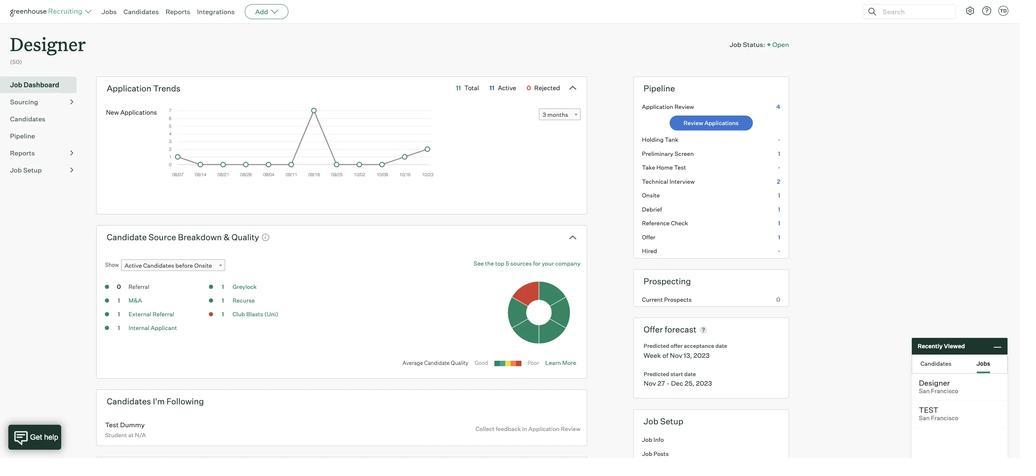 Task type: describe. For each thing, give the bounding box(es) containing it.
applications for new applications
[[120, 109, 157, 117]]

of
[[662, 352, 668, 360]]

at
[[128, 432, 134, 439]]

dashboard
[[24, 81, 59, 89]]

recurse link
[[233, 297, 255, 304]]

internal applicant link
[[128, 325, 177, 332]]

0 horizontal spatial referral
[[128, 284, 149, 291]]

2023 for week of nov 13, 2023
[[694, 352, 710, 360]]

dec
[[671, 380, 683, 388]]

integrations
[[197, 7, 235, 16]]

11 total
[[456, 84, 479, 92]]

candidates right jobs "link" at left
[[123, 7, 159, 16]]

2 vertical spatial 0
[[776, 296, 780, 303]]

0 horizontal spatial quality
[[231, 232, 259, 243]]

1 vertical spatial candidates link
[[10, 114, 73, 124]]

1 vertical spatial onsite
[[194, 262, 212, 269]]

review applications
[[684, 120, 739, 127]]

application for application review
[[642, 103, 673, 110]]

1 horizontal spatial application
[[528, 426, 560, 433]]

n/a
[[135, 432, 146, 439]]

sourcing
[[10, 98, 38, 106]]

in
[[522, 426, 527, 433]]

1 link for recurse
[[215, 297, 231, 306]]

open
[[772, 40, 789, 49]]

job for job setup link
[[10, 166, 22, 174]]

following
[[167, 397, 204, 407]]

1 link for club blasts (uni)
[[215, 311, 231, 320]]

job for job posts link
[[642, 451, 652, 458]]

td button
[[998, 6, 1008, 16]]

0 horizontal spatial reports
[[10, 149, 35, 157]]

1 horizontal spatial reports
[[166, 7, 190, 16]]

4
[[776, 103, 780, 110]]

0 vertical spatial 0
[[527, 84, 531, 92]]

Search text field
[[881, 6, 948, 18]]

1 horizontal spatial job setup
[[644, 417, 683, 427]]

external
[[128, 311, 151, 318]]

recently viewed
[[918, 343, 965, 350]]

m&a link
[[128, 297, 142, 304]]

3 months link
[[539, 109, 581, 121]]

candidates down 'recently viewed' in the bottom right of the page
[[921, 360, 952, 367]]

greylock
[[233, 284, 257, 291]]

job info
[[642, 437, 664, 444]]

reference check
[[642, 220, 688, 227]]

1 - link from the top
[[634, 133, 789, 147]]

candidates up the dummy at the left of page
[[107, 397, 151, 407]]

active candidates before onsite link
[[121, 260, 225, 272]]

screen
[[675, 150, 694, 157]]

nov inside predicted start date nov 27 - dec 25, 2023
[[644, 380, 656, 388]]

offer
[[671, 343, 683, 350]]

pipeline inside "link"
[[10, 132, 35, 140]]

1 vertical spatial setup
[[660, 417, 683, 427]]

0 vertical spatial jobs
[[102, 7, 117, 16]]

td
[[1000, 8, 1007, 14]]

0 horizontal spatial 0
[[117, 284, 121, 291]]

11 active
[[489, 84, 516, 92]]

active candidates before onsite
[[125, 262, 212, 269]]

collect feedback in application review
[[476, 426, 581, 433]]

forecast
[[665, 325, 697, 335]]

27
[[658, 380, 665, 388]]

technical interview
[[642, 178, 695, 185]]

job for job dashboard link
[[10, 81, 22, 89]]

job dashboard
[[10, 81, 59, 89]]

san for designer
[[919, 388, 930, 395]]

3
[[543, 111, 546, 118]]

nov inside 'predicted offer acceptance date week of nov 13, 2023'
[[670, 352, 682, 360]]

- for first - link from the top
[[778, 136, 780, 143]]

learn more
[[545, 359, 576, 367]]

2
[[777, 178, 780, 185]]

1 link for m&a
[[111, 297, 127, 306]]

club blasts (uni)
[[233, 311, 278, 318]]

months
[[547, 111, 568, 118]]

td button
[[997, 4, 1010, 17]]

application trends
[[107, 83, 180, 94]]

internal applicant
[[128, 325, 177, 332]]

rejected
[[534, 84, 560, 92]]

1 horizontal spatial onsite
[[642, 192, 660, 199]]

for
[[533, 260, 541, 267]]

feedback
[[496, 426, 521, 433]]

integrations link
[[197, 7, 235, 16]]

designer for designer san francisco
[[919, 379, 950, 388]]

pipeline link
[[10, 131, 73, 141]]

test
[[919, 406, 939, 415]]

prospects
[[664, 296, 692, 303]]

test dummy student at n/a
[[105, 421, 146, 439]]

1 vertical spatial review
[[684, 120, 703, 127]]

job info link
[[634, 433, 789, 447]]

2023 for nov 27 - dec 25, 2023
[[696, 380, 712, 388]]

status:
[[743, 40, 765, 49]]

job dashboard link
[[10, 80, 73, 90]]

new
[[106, 109, 119, 117]]

2 - link from the top
[[634, 161, 789, 175]]

&
[[224, 232, 230, 243]]

reference
[[642, 220, 670, 227]]

top
[[495, 260, 504, 267]]

1 horizontal spatial candidate
[[424, 360, 450, 367]]

check
[[671, 220, 688, 227]]

25,
[[685, 380, 694, 388]]

before
[[175, 262, 193, 269]]

applicant
[[151, 325, 177, 332]]

good
[[475, 360, 488, 367]]

dummy
[[120, 421, 145, 429]]

0 horizontal spatial active
[[125, 262, 142, 269]]

job status:
[[730, 40, 765, 49]]

preliminary screen
[[642, 150, 694, 157]]

total
[[464, 84, 479, 92]]

0 vertical spatial reports link
[[166, 7, 190, 16]]

offer for offer forecast
[[644, 325, 663, 335]]

0 rejected
[[527, 84, 560, 92]]

2 vertical spatial review
[[561, 426, 581, 433]]

1 horizontal spatial quality
[[451, 360, 468, 367]]

job for job info link
[[642, 437, 652, 444]]

predicted for 27
[[644, 371, 669, 378]]

date inside predicted start date nov 27 - dec 25, 2023
[[684, 371, 696, 378]]

greenhouse recruiting image
[[10, 7, 85, 17]]

1 link for greylock
[[215, 283, 231, 293]]

greylock link
[[233, 284, 257, 291]]

internal
[[128, 325, 149, 332]]

job setup link
[[10, 165, 73, 175]]



Task type: locate. For each thing, give the bounding box(es) containing it.
predicted offer acceptance date week of nov 13, 2023
[[644, 343, 727, 360]]

quality
[[231, 232, 259, 243], [451, 360, 468, 367]]

0 vertical spatial quality
[[231, 232, 259, 243]]

average
[[403, 360, 423, 367]]

current
[[642, 296, 663, 303]]

1 link left external
[[111, 311, 127, 320]]

3 months
[[543, 111, 568, 118]]

2 predicted from the top
[[644, 371, 669, 378]]

reports link up job setup link
[[10, 148, 73, 158]]

learn more link
[[545, 359, 576, 367]]

predicted start date nov 27 - dec 25, 2023
[[644, 371, 712, 388]]

1 link for external referral
[[111, 311, 127, 320]]

francisco inside test san francisco
[[931, 415, 958, 422]]

0 vertical spatial referral
[[128, 284, 149, 291]]

1 vertical spatial applications
[[705, 120, 739, 127]]

san down designer san francisco
[[919, 415, 930, 422]]

predicted up 27
[[644, 371, 669, 378]]

1 horizontal spatial active
[[498, 84, 516, 92]]

predicted inside predicted start date nov 27 - dec 25, 2023
[[644, 371, 669, 378]]

active right total
[[498, 84, 516, 92]]

san inside designer san francisco
[[919, 388, 930, 395]]

candidate source data is not real-time. data may take up to two days to reflect accurately. image
[[261, 234, 270, 242]]

0 vertical spatial onsite
[[642, 192, 660, 199]]

referral up m&a
[[128, 284, 149, 291]]

external referral
[[128, 311, 174, 318]]

0 vertical spatial san
[[919, 388, 930, 395]]

francisco for designer
[[931, 388, 958, 395]]

(50)
[[10, 58, 22, 65]]

candidate source breakdown & quality
[[107, 232, 259, 243]]

review applications link
[[670, 116, 753, 131]]

0 vertical spatial nov
[[670, 352, 682, 360]]

pipeline down sourcing
[[10, 132, 35, 140]]

0 horizontal spatial 11
[[456, 84, 461, 92]]

breakdown
[[178, 232, 222, 243]]

1 link left m&a
[[111, 297, 127, 306]]

1 link left greylock
[[215, 283, 231, 293]]

3 - link from the top
[[634, 244, 789, 258]]

date
[[715, 343, 727, 350], [684, 371, 696, 378]]

setup
[[23, 166, 42, 174], [660, 417, 683, 427]]

nov left 27
[[644, 380, 656, 388]]

0 horizontal spatial candidates link
[[10, 114, 73, 124]]

1 vertical spatial quality
[[451, 360, 468, 367]]

1 vertical spatial predicted
[[644, 371, 669, 378]]

0 vertical spatial candidate
[[107, 232, 147, 243]]

club
[[233, 311, 245, 318]]

offer for offer
[[642, 234, 656, 241]]

quality left good
[[451, 360, 468, 367]]

1 vertical spatial nov
[[644, 380, 656, 388]]

1 vertical spatial 2023
[[696, 380, 712, 388]]

0 vertical spatial application
[[107, 83, 151, 94]]

1 vertical spatial 0
[[117, 284, 121, 291]]

francisco for test
[[931, 415, 958, 422]]

candidates down sourcing
[[10, 115, 45, 123]]

see
[[474, 260, 484, 267]]

tab list
[[912, 355, 1007, 374]]

recurse
[[233, 297, 255, 304]]

0 horizontal spatial application
[[107, 83, 151, 94]]

2 horizontal spatial 0
[[776, 296, 780, 303]]

0 vertical spatial pipeline
[[644, 83, 675, 94]]

0 vertical spatial active
[[498, 84, 516, 92]]

0 vertical spatial applications
[[120, 109, 157, 117]]

0 vertical spatial francisco
[[931, 388, 958, 395]]

- for second - link from the top
[[778, 164, 780, 171]]

1 horizontal spatial applications
[[705, 120, 739, 127]]

1 horizontal spatial candidates link
[[123, 7, 159, 16]]

0 vertical spatial reports
[[166, 7, 190, 16]]

acceptance
[[684, 343, 714, 350]]

date inside 'predicted offer acceptance date week of nov 13, 2023'
[[715, 343, 727, 350]]

application review
[[642, 103, 694, 110]]

job setup down pipeline "link"
[[10, 166, 42, 174]]

1 san from the top
[[919, 388, 930, 395]]

1 horizontal spatial designer
[[919, 379, 950, 388]]

1 vertical spatial designer
[[919, 379, 950, 388]]

0 horizontal spatial designer
[[10, 32, 86, 56]]

tab list containing candidates
[[912, 355, 1007, 374]]

candidates link
[[123, 7, 159, 16], [10, 114, 73, 124]]

1 horizontal spatial 11
[[489, 84, 495, 92]]

1 predicted from the top
[[644, 343, 669, 350]]

1 vertical spatial reports link
[[10, 148, 73, 158]]

reports up job setup link
[[10, 149, 35, 157]]

nov down offer
[[670, 352, 682, 360]]

1 horizontal spatial reports link
[[166, 7, 190, 16]]

poor
[[528, 360, 539, 367]]

0 vertical spatial predicted
[[644, 343, 669, 350]]

designer
[[10, 32, 86, 56], [919, 379, 950, 388]]

job
[[730, 40, 741, 49], [10, 81, 22, 89], [10, 166, 22, 174], [644, 417, 658, 427], [642, 437, 652, 444], [642, 451, 652, 458]]

candidate right average
[[424, 360, 450, 367]]

0 horizontal spatial applications
[[120, 109, 157, 117]]

1 vertical spatial job setup
[[644, 417, 683, 427]]

candidates left "before"
[[143, 262, 174, 269]]

info
[[654, 437, 664, 444]]

show
[[105, 262, 119, 269]]

2023 inside predicted start date nov 27 - dec 25, 2023
[[696, 380, 712, 388]]

candidate up show
[[107, 232, 147, 243]]

1 vertical spatial san
[[919, 415, 930, 422]]

active right show
[[125, 262, 142, 269]]

-
[[778, 136, 780, 143], [778, 164, 780, 171], [778, 248, 780, 255], [667, 380, 670, 388]]

predicted up the week
[[644, 343, 669, 350]]

11 right total
[[489, 84, 495, 92]]

1 horizontal spatial nov
[[670, 352, 682, 360]]

1 link for internal applicant
[[111, 324, 127, 334]]

1 vertical spatial jobs
[[977, 360, 990, 367]]

candidates link right jobs "link" at left
[[123, 7, 159, 16]]

11 left total
[[456, 84, 461, 92]]

1 link left internal
[[111, 324, 127, 334]]

week
[[644, 352, 661, 360]]

date up 25,
[[684, 371, 696, 378]]

1 horizontal spatial pipeline
[[644, 83, 675, 94]]

new applications
[[106, 109, 157, 117]]

san
[[919, 388, 930, 395], [919, 415, 930, 422]]

designer (50)
[[10, 32, 86, 65]]

san inside test san francisco
[[919, 415, 930, 422]]

2 11 from the left
[[489, 84, 495, 92]]

- link
[[634, 133, 789, 147], [634, 161, 789, 175], [634, 244, 789, 258]]

reports
[[166, 7, 190, 16], [10, 149, 35, 157]]

add button
[[245, 4, 289, 19]]

(uni)
[[264, 311, 278, 318]]

review
[[675, 103, 694, 110], [684, 120, 703, 127], [561, 426, 581, 433]]

1 link left club
[[215, 311, 231, 320]]

onsite up the "debrief"
[[642, 192, 660, 199]]

san up test
[[919, 388, 930, 395]]

13,
[[684, 352, 692, 360]]

your
[[542, 260, 554, 267]]

2 san from the top
[[919, 415, 930, 422]]

setup down pipeline "link"
[[23, 166, 42, 174]]

0 vertical spatial date
[[715, 343, 727, 350]]

designer link
[[10, 23, 86, 58]]

1 vertical spatial - link
[[634, 161, 789, 175]]

11 for 11 total
[[456, 84, 461, 92]]

0 horizontal spatial onsite
[[194, 262, 212, 269]]

0 vertical spatial - link
[[634, 133, 789, 147]]

0 vertical spatial designer
[[10, 32, 86, 56]]

designer for designer (50)
[[10, 32, 86, 56]]

viewed
[[944, 343, 965, 350]]

1 vertical spatial date
[[684, 371, 696, 378]]

test
[[105, 421, 119, 429]]

job setup
[[10, 166, 42, 174], [644, 417, 683, 427]]

setup up the info
[[660, 417, 683, 427]]

configure image
[[965, 6, 975, 16]]

applications
[[120, 109, 157, 117], [705, 120, 739, 127]]

designer up test
[[919, 379, 950, 388]]

0 vertical spatial offer
[[642, 234, 656, 241]]

sourcing link
[[10, 97, 73, 107]]

applications for review applications
[[705, 120, 739, 127]]

reports link left integrations link
[[166, 7, 190, 16]]

candidates link down sourcing link in the top left of the page
[[10, 114, 73, 124]]

onsite right "before"
[[194, 262, 212, 269]]

1 vertical spatial active
[[125, 262, 142, 269]]

5
[[506, 260, 509, 267]]

0 horizontal spatial job setup
[[10, 166, 42, 174]]

0 horizontal spatial candidate
[[107, 232, 147, 243]]

1 horizontal spatial 0
[[527, 84, 531, 92]]

offer up the week
[[644, 325, 663, 335]]

job setup up the info
[[644, 417, 683, 427]]

0 vertical spatial review
[[675, 103, 694, 110]]

1 horizontal spatial jobs
[[977, 360, 990, 367]]

offer down reference
[[642, 234, 656, 241]]

0 horizontal spatial setup
[[23, 166, 42, 174]]

offer
[[642, 234, 656, 241], [644, 325, 663, 335]]

active
[[498, 84, 516, 92], [125, 262, 142, 269]]

0 horizontal spatial pipeline
[[10, 132, 35, 140]]

recently
[[918, 343, 943, 350]]

application for application trends
[[107, 83, 151, 94]]

debrief
[[642, 206, 662, 213]]

preliminary
[[642, 150, 673, 157]]

1 vertical spatial francisco
[[931, 415, 958, 422]]

add
[[255, 7, 268, 16]]

reports left integrations link
[[166, 7, 190, 16]]

predicted inside 'predicted offer acceptance date week of nov 13, 2023'
[[644, 343, 669, 350]]

1 link left "recurse"
[[215, 297, 231, 306]]

1 horizontal spatial date
[[715, 343, 727, 350]]

0 horizontal spatial jobs
[[102, 7, 117, 16]]

1 horizontal spatial setup
[[660, 417, 683, 427]]

2 vertical spatial - link
[[634, 244, 789, 258]]

1 vertical spatial reports
[[10, 149, 35, 157]]

predicted for week
[[644, 343, 669, 350]]

pipeline
[[644, 83, 675, 94], [10, 132, 35, 140]]

francisco up test san francisco
[[931, 388, 958, 395]]

1 horizontal spatial referral
[[153, 311, 174, 318]]

blasts
[[246, 311, 263, 318]]

francisco down designer san francisco
[[931, 415, 958, 422]]

technical
[[642, 178, 668, 185]]

designer san francisco
[[919, 379, 958, 395]]

0 horizontal spatial nov
[[644, 380, 656, 388]]

test san francisco
[[919, 406, 958, 422]]

offer forecast
[[644, 325, 697, 335]]

2 vertical spatial application
[[528, 426, 560, 433]]

application
[[107, 83, 151, 94], [642, 103, 673, 110], [528, 426, 560, 433]]

sources
[[510, 260, 532, 267]]

job posts
[[642, 451, 669, 458]]

company
[[555, 260, 581, 267]]

2023 right 25,
[[696, 380, 712, 388]]

san for test
[[919, 415, 930, 422]]

start
[[671, 371, 683, 378]]

designer down greenhouse recruiting image
[[10, 32, 86, 56]]

11 for 11 active
[[489, 84, 495, 92]]

external referral link
[[128, 311, 174, 318]]

pipeline up application review
[[644, 83, 675, 94]]

1 vertical spatial candidate
[[424, 360, 450, 367]]

1 vertical spatial application
[[642, 103, 673, 110]]

2 horizontal spatial application
[[642, 103, 673, 110]]

designer inside designer san francisco
[[919, 379, 950, 388]]

m&a
[[128, 297, 142, 304]]

interview
[[670, 178, 695, 185]]

francisco inside designer san francisco
[[931, 388, 958, 395]]

1 vertical spatial offer
[[644, 325, 663, 335]]

0 horizontal spatial date
[[684, 371, 696, 378]]

0 vertical spatial job setup
[[10, 166, 42, 174]]

see the top 5 sources for your company
[[474, 260, 581, 267]]

- for 1st - link from the bottom of the page
[[778, 248, 780, 255]]

candidate source data is not real-time. data may take up to two days to reflect accurately. element
[[259, 230, 270, 245]]

0 vertical spatial 2023
[[694, 352, 710, 360]]

quality right &
[[231, 232, 259, 243]]

2 francisco from the top
[[931, 415, 958, 422]]

1 vertical spatial referral
[[153, 311, 174, 318]]

0 vertical spatial setup
[[23, 166, 42, 174]]

1 11 from the left
[[456, 84, 461, 92]]

1 francisco from the top
[[931, 388, 958, 395]]

jobs link
[[102, 7, 117, 16]]

1 vertical spatial pipeline
[[10, 132, 35, 140]]

2023 down acceptance
[[694, 352, 710, 360]]

2023 inside 'predicted offer acceptance date week of nov 13, 2023'
[[694, 352, 710, 360]]

- inside predicted start date nov 27 - dec 25, 2023
[[667, 380, 670, 388]]

date right acceptance
[[715, 343, 727, 350]]

0 horizontal spatial reports link
[[10, 148, 73, 158]]

0 vertical spatial candidates link
[[123, 7, 159, 16]]

learn
[[545, 359, 561, 367]]

referral up applicant
[[153, 311, 174, 318]]

11
[[456, 84, 461, 92], [489, 84, 495, 92]]



Task type: vqa. For each thing, say whether or not it's contained in the screenshot.


